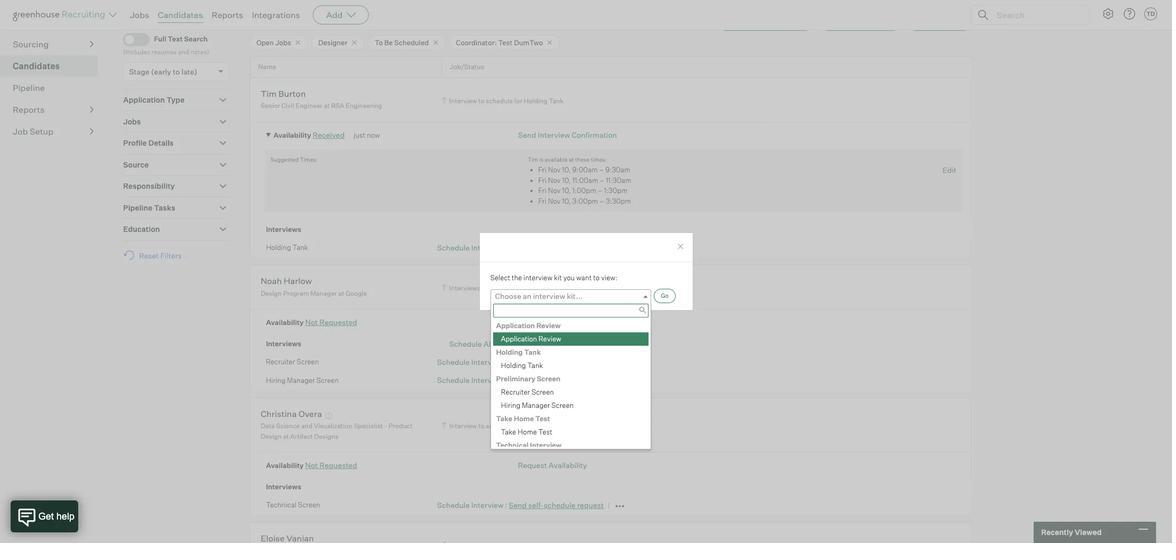 Task type: locate. For each thing, give the bounding box(es) containing it.
1 request availability button from the top
[[518, 318, 587, 327]]

10, left 3:00pm
[[562, 197, 571, 205]]

job left "setup"
[[13, 126, 28, 137]]

1 request availability from the top
[[518, 318, 587, 327]]

fri
[[538, 166, 547, 174], [538, 176, 547, 185], [538, 187, 547, 195], [538, 197, 547, 205]]

candidates link up text
[[158, 10, 203, 20]]

1 vertical spatial job
[[13, 126, 28, 137]]

2 vertical spatial jobs
[[123, 117, 141, 126]]

availability down artifact
[[266, 462, 304, 470]]

0 vertical spatial reports link
[[212, 10, 243, 20]]

0 vertical spatial request availability
[[518, 318, 587, 327]]

2 schedule interview from the top
[[437, 358, 504, 367]]

1 vertical spatial for
[[518, 284, 526, 292]]

to
[[375, 38, 383, 47]]

tim inside tim is available at these times: edit
[[528, 156, 538, 163]]

0 vertical spatial interview
[[524, 274, 553, 282]]

4 schedule interview link from the top
[[437, 501, 504, 510]]

select the interview kit you want to view:
[[490, 274, 618, 282]]

1 vertical spatial reports
[[13, 104, 45, 115]]

candidates link up pipeline "link"
[[13, 59, 94, 72]]

send
[[518, 130, 536, 139], [509, 501, 527, 510]]

pipeline down sourcing
[[13, 82, 45, 93]]

schedule inside interviews to schedule for preliminary screen link
[[489, 284, 516, 292]]

tim up senior
[[261, 88, 277, 99]]

add
[[326, 10, 343, 20]]

0 vertical spatial for
[[514, 97, 523, 105]]

tasks
[[154, 203, 175, 212]]

interview for kit...
[[533, 292, 565, 301]]

hiring
[[266, 376, 286, 385], [501, 401, 521, 410]]

recruiter up interview to schedule for technical interview
[[501, 388, 530, 396]]

pipeline for pipeline
[[13, 82, 45, 93]]

preliminary
[[527, 284, 562, 292], [496, 375, 536, 383]]

schedule all link
[[450, 340, 493, 349]]

manager inside application review application review holding tank holding tank preliminary screen recruiter screen hiring manager screen take home test take home test technical interview
[[522, 401, 550, 410]]

at inside tim is available at these times: edit
[[569, 156, 574, 163]]

choose an interview kit...
[[495, 292, 583, 301]]

interview
[[450, 97, 477, 105], [538, 130, 570, 139], [472, 243, 504, 252], [472, 358, 504, 367], [472, 376, 504, 385], [450, 422, 477, 430], [554, 422, 582, 430], [530, 441, 562, 450], [472, 501, 504, 510]]

2 request availability from the top
[[518, 461, 587, 470]]

at left rsa
[[324, 102, 330, 110]]

10, left 1:00pm
[[562, 187, 571, 195]]

1 schedule interview from the top
[[437, 243, 504, 252]]

add button
[[313, 5, 369, 24]]

dashboard
[[30, 17, 74, 28]]

1 horizontal spatial reports
[[212, 10, 243, 20]]

these
[[575, 156, 590, 163]]

1 vertical spatial design
[[261, 433, 282, 441]]

2 design from the top
[[261, 433, 282, 441]]

0 horizontal spatial pipeline
[[13, 82, 45, 93]]

reports link up job setup link
[[13, 103, 94, 116]]

1 fri from the top
[[538, 166, 547, 174]]

sourcing link
[[13, 38, 94, 50]]

2 job from the top
[[13, 126, 28, 137]]

you
[[564, 274, 575, 282]]

2 vertical spatial for
[[514, 422, 523, 430]]

application down stage
[[123, 95, 165, 104]]

job up sourcing
[[13, 17, 28, 28]]

2 nov from the top
[[548, 176, 561, 185]]

kit...
[[567, 292, 583, 301]]

edit link
[[943, 166, 957, 175]]

1 vertical spatial schedule interview
[[437, 358, 504, 367]]

10, down available
[[562, 166, 571, 174]]

at left the google
[[338, 290, 344, 297]]

0 vertical spatial request availability button
[[518, 318, 587, 327]]

candidates up text
[[158, 10, 203, 20]]

tank
[[549, 97, 564, 105], [293, 243, 308, 252], [524, 348, 541, 357], [528, 361, 543, 370]]

design down data
[[261, 433, 282, 441]]

request availability down choose an interview kit...
[[518, 318, 587, 327]]

2 request availability button from the top
[[518, 461, 587, 470]]

0 vertical spatial preliminary
[[527, 284, 562, 292]]

reports
[[212, 10, 243, 20], [13, 104, 45, 115]]

and down text
[[178, 48, 189, 56]]

just
[[354, 131, 365, 139]]

1 vertical spatial manager
[[287, 376, 315, 385]]

2 vertical spatial manager
[[522, 401, 550, 410]]

preliminary up interview to schedule for technical interview
[[496, 375, 536, 383]]

3 schedule interview from the top
[[437, 376, 504, 385]]

scheduled
[[394, 38, 429, 47]]

job inside job dashboard link
[[13, 17, 28, 28]]

pipeline
[[13, 82, 45, 93], [123, 203, 152, 212]]

choose
[[495, 292, 522, 301]]

0 vertical spatial send
[[518, 130, 536, 139]]

designer
[[318, 38, 348, 47]]

schedule for recruiter screen
[[489, 284, 516, 292]]

greenhouse recruiting image
[[13, 9, 109, 21]]

all
[[484, 340, 493, 349]]

0 vertical spatial hiring
[[266, 376, 286, 385]]

to inside choose an interview kit... dialog
[[593, 274, 600, 282]]

and up artifact
[[301, 422, 313, 430]]

4 10, from the top
[[562, 197, 571, 205]]

1 vertical spatial preliminary
[[496, 375, 536, 383]]

noah
[[261, 276, 282, 287]]

tim for is
[[528, 156, 538, 163]]

interview down the select the interview kit you want to view:
[[533, 292, 565, 301]]

0 vertical spatial schedule interview
[[437, 243, 504, 252]]

1 job from the top
[[13, 17, 28, 28]]

for
[[514, 97, 523, 105], [518, 284, 526, 292], [514, 422, 523, 430]]

1 vertical spatial request
[[518, 461, 547, 470]]

application down choose
[[496, 321, 535, 330]]

to for technical screen
[[479, 422, 485, 430]]

– left '3:30pm'
[[600, 197, 605, 205]]

jobs up the "checkmark" image
[[130, 10, 149, 20]]

1 vertical spatial hiring
[[501, 401, 521, 410]]

1 vertical spatial tim
[[528, 156, 538, 163]]

pipeline inside "link"
[[13, 82, 45, 93]]

10, left 11:00am
[[562, 176, 571, 185]]

application for application type
[[123, 95, 165, 104]]

at
[[324, 102, 330, 110], [569, 156, 574, 163], [338, 290, 344, 297], [283, 433, 289, 441]]

nov
[[548, 166, 561, 174], [548, 176, 561, 185], [548, 187, 561, 195], [548, 197, 561, 205]]

close image
[[676, 242, 685, 251]]

availability down choose an interview kit... 'link'
[[549, 318, 587, 327]]

interview up choose an interview kit...
[[524, 274, 553, 282]]

type
[[167, 95, 185, 104]]

design inside data science and visualization specialist - product design at artifact designs
[[261, 433, 282, 441]]

0 vertical spatial home
[[514, 415, 534, 423]]

1 vertical spatial pipeline
[[123, 203, 152, 212]]

search
[[184, 35, 208, 43]]

schedule
[[486, 97, 513, 105], [489, 284, 516, 292], [486, 422, 513, 430], [544, 501, 576, 510]]

christina overa link
[[261, 409, 322, 421]]

4
[[282, 15, 287, 24]]

recently
[[1042, 528, 1074, 537]]

1 horizontal spatial and
[[301, 422, 313, 430]]

reports left showing
[[212, 10, 243, 20]]

1 vertical spatial technical
[[496, 441, 529, 450]]

2 request from the top
[[518, 461, 547, 470]]

jobs right open
[[275, 38, 291, 47]]

0 vertical spatial pipeline
[[13, 82, 45, 93]]

candidates link
[[158, 10, 203, 20], [13, 59, 94, 72]]

design down noah
[[261, 290, 282, 297]]

jobs up profile
[[123, 117, 141, 126]]

1 horizontal spatial tim
[[528, 156, 538, 163]]

technical screen
[[266, 501, 320, 510]]

schedule all
[[450, 340, 493, 349]]

1 horizontal spatial reports link
[[212, 10, 243, 20]]

0 horizontal spatial tim
[[261, 88, 277, 99]]

2 vertical spatial application
[[501, 335, 537, 343]]

1 vertical spatial interview
[[533, 292, 565, 301]]

request down an
[[518, 318, 547, 327]]

to inside 'link'
[[479, 422, 485, 430]]

1 vertical spatial candidates link
[[13, 59, 94, 72]]

fri nov 10, 9:00am – 9:30am fri nov 10, 11:00am – 11:30am fri nov 10, 1:00pm – 1:30pm fri nov 10, 3:00pm – 3:30pm
[[538, 166, 632, 205]]

0 horizontal spatial candidates
[[13, 61, 60, 71]]

schedule inside the 'interview to schedule for technical interview' 'link'
[[486, 422, 513, 430]]

interview inside 'link'
[[533, 292, 565, 301]]

send down interview to schedule for holding tank
[[518, 130, 536, 139]]

0 vertical spatial manager
[[311, 290, 337, 297]]

recruiter inside application review application review holding tank holding tank preliminary screen recruiter screen hiring manager screen take home test take home test technical interview
[[501, 388, 530, 396]]

1 horizontal spatial candidates link
[[158, 10, 203, 20]]

tim burton link
[[261, 88, 306, 101]]

recruiter up hiring manager screen
[[266, 358, 295, 366]]

request up self-
[[518, 461, 547, 470]]

2 vertical spatial technical
[[266, 501, 297, 510]]

tim left is
[[528, 156, 538, 163]]

0 horizontal spatial reports link
[[13, 103, 94, 116]]

interview for kit
[[524, 274, 553, 282]]

interview inside application review application review holding tank holding tank preliminary screen recruiter screen hiring manager screen take home test take home test technical interview
[[530, 441, 562, 450]]

schedule for 4th schedule interview "link" from the bottom of the page
[[437, 243, 470, 252]]

1 vertical spatial request availability
[[518, 461, 587, 470]]

for inside 'link'
[[514, 422, 523, 430]]

at left these
[[569, 156, 574, 163]]

candidates
[[158, 10, 203, 20], [13, 61, 60, 71]]

1 horizontal spatial pipeline
[[123, 203, 152, 212]]

details
[[148, 138, 174, 148]]

0 vertical spatial request
[[518, 318, 547, 327]]

at inside tim burton senior civil engineer at rsa engineering
[[324, 102, 330, 110]]

select
[[490, 274, 510, 282]]

the
[[512, 274, 522, 282]]

sourcing
[[13, 39, 49, 49]]

tim for burton
[[261, 88, 277, 99]]

0 vertical spatial reports
[[212, 10, 243, 20]]

2 schedule interview link from the top
[[437, 358, 504, 367]]

0 vertical spatial tim
[[261, 88, 277, 99]]

to for recruiter screen
[[482, 284, 488, 292]]

manager down recruiter screen
[[287, 376, 315, 385]]

1 horizontal spatial recruiter
[[501, 388, 530, 396]]

3 10, from the top
[[562, 187, 571, 195]]

interviews to schedule for preliminary screen
[[450, 284, 584, 292]]

– left 11:30am
[[600, 176, 605, 185]]

request availability for recruiter screen
[[518, 318, 587, 327]]

schedule interview link
[[437, 243, 504, 252], [437, 358, 504, 367], [437, 376, 504, 385], [437, 501, 504, 510]]

3 nov from the top
[[548, 187, 561, 195]]

0 horizontal spatial hiring
[[266, 376, 286, 385]]

resumes
[[152, 48, 177, 56]]

2 vertical spatial schedule interview
[[437, 376, 504, 385]]

christina overa
[[261, 409, 322, 419]]

availability up suggested times:
[[274, 131, 311, 139]]

and
[[178, 48, 189, 56], [301, 422, 313, 430]]

send self-schedule request link
[[509, 501, 604, 510]]

job inside job setup link
[[13, 126, 28, 137]]

0 vertical spatial technical
[[524, 422, 553, 430]]

tim is available at these times: edit
[[528, 156, 957, 175]]

1 design from the top
[[261, 290, 282, 297]]

pipeline link
[[13, 81, 94, 94]]

10,
[[562, 166, 571, 174], [562, 176, 571, 185], [562, 187, 571, 195], [562, 197, 571, 205]]

0 horizontal spatial and
[[178, 48, 189, 56]]

interviews
[[266, 225, 301, 234], [450, 284, 480, 292], [266, 340, 301, 348], [266, 483, 301, 492]]

at down science
[[283, 433, 289, 441]]

9:00am
[[573, 166, 598, 174]]

hiring up the 'interview to schedule for technical interview' 'link'
[[501, 401, 521, 410]]

artifact
[[290, 433, 313, 441]]

schedule for schedule all link
[[450, 340, 482, 349]]

manager inside "noah harlow design program manager at google"
[[311, 290, 337, 297]]

0 vertical spatial design
[[261, 290, 282, 297]]

manager right program
[[311, 290, 337, 297]]

send right |
[[509, 501, 527, 510]]

choose an interview kit... dialog
[[479, 232, 693, 452]]

4 nov from the top
[[548, 197, 561, 205]]

to
[[173, 67, 180, 76], [479, 97, 485, 105], [593, 274, 600, 282], [482, 284, 488, 292], [479, 422, 485, 430]]

preliminary down the select the interview kit you want to view:
[[527, 284, 562, 292]]

reports link left showing
[[212, 10, 243, 20]]

0 vertical spatial job
[[13, 17, 28, 28]]

overa
[[299, 409, 322, 419]]

1 vertical spatial and
[[301, 422, 313, 430]]

tim inside tim burton senior civil engineer at rsa engineering
[[261, 88, 277, 99]]

noah harlow design program manager at google
[[261, 276, 367, 297]]

data
[[261, 422, 275, 430]]

availability up send self-schedule request link
[[549, 461, 587, 470]]

available
[[545, 156, 568, 163]]

coordinator: test dumtwo
[[456, 38, 543, 47]]

0 vertical spatial application
[[123, 95, 165, 104]]

job for job setup
[[13, 126, 28, 137]]

3:30pm
[[606, 197, 631, 205]]

request availability button
[[518, 318, 587, 327], [518, 461, 587, 470]]

request availability button up send self-schedule request link
[[518, 461, 587, 470]]

None text field
[[493, 304, 649, 318]]

1 horizontal spatial candidates
[[158, 10, 203, 20]]

0 horizontal spatial recruiter
[[266, 358, 295, 366]]

1 vertical spatial candidates
[[13, 61, 60, 71]]

manager up interview to schedule for technical interview
[[522, 401, 550, 410]]

pipeline up education
[[123, 203, 152, 212]]

designs
[[314, 433, 339, 441]]

3 schedule interview link from the top
[[437, 376, 504, 385]]

0 vertical spatial and
[[178, 48, 189, 56]]

schedule
[[437, 243, 470, 252], [450, 340, 482, 349], [437, 358, 470, 367], [437, 376, 470, 385], [437, 501, 470, 510]]

1 vertical spatial application
[[496, 321, 535, 330]]

send interview confirmation
[[518, 130, 617, 139]]

request for recruiter screen
[[518, 318, 547, 327]]

0 vertical spatial recruiter
[[266, 358, 295, 366]]

1 request from the top
[[518, 318, 547, 327]]

candidates down sourcing
[[13, 61, 60, 71]]

– left 1:30pm at the right top of page
[[598, 187, 603, 195]]

request availability button down choose an interview kit...
[[518, 318, 587, 327]]

reports up job setup at the left of the page
[[13, 104, 45, 115]]

request availability up send self-schedule request link
[[518, 461, 587, 470]]

application right all on the left
[[501, 335, 537, 343]]

Search text field
[[994, 7, 1081, 23]]

1 vertical spatial request availability button
[[518, 461, 587, 470]]

rsa
[[331, 102, 344, 110]]

schedule inside the interview to schedule for holding tank link
[[486, 97, 513, 105]]

take
[[496, 415, 513, 423], [501, 428, 516, 436]]

availability down program
[[266, 319, 304, 327]]

0 horizontal spatial reports
[[13, 104, 45, 115]]

1 vertical spatial recruiter
[[501, 388, 530, 396]]

interviews left choose
[[450, 284, 480, 292]]

hiring down recruiter screen
[[266, 376, 286, 385]]

1 horizontal spatial hiring
[[501, 401, 521, 410]]



Task type: vqa. For each thing, say whether or not it's contained in the screenshot.
Users
no



Task type: describe. For each thing, give the bounding box(es) containing it.
interview to schedule for technical interview
[[450, 422, 582, 430]]

an
[[523, 292, 532, 301]]

reset filters button
[[123, 246, 187, 265]]

|
[[505, 501, 507, 510]]

1 vertical spatial review
[[539, 335, 562, 343]]

3 fri from the top
[[538, 187, 547, 195]]

holding tank
[[266, 243, 308, 252]]

preliminary inside interviews to schedule for preliminary screen link
[[527, 284, 562, 292]]

0 vertical spatial candidates
[[158, 10, 203, 20]]

td button
[[1145, 7, 1158, 20]]

now
[[367, 131, 380, 139]]

stage
[[129, 67, 150, 76]]

none text field inside choose an interview kit... dialog
[[493, 304, 649, 318]]

(includes
[[123, 48, 150, 56]]

schedule for technical screen
[[486, 422, 513, 430]]

profile
[[123, 138, 147, 148]]

preliminary inside application review application review holding tank holding tank preliminary screen recruiter screen hiring manager screen take home test take home test technical interview
[[496, 375, 536, 383]]

9:30am
[[606, 166, 631, 174]]

edit
[[943, 166, 957, 175]]

program
[[283, 290, 309, 297]]

1 vertical spatial reports link
[[13, 103, 94, 116]]

name
[[258, 63, 276, 71]]

3:00pm
[[573, 197, 598, 205]]

0 vertical spatial test
[[498, 38, 513, 47]]

job/status
[[450, 63, 484, 71]]

1 vertical spatial test
[[536, 415, 550, 423]]

filters
[[160, 251, 182, 260]]

send interview confirmation button
[[518, 130, 617, 139]]

1 10, from the top
[[562, 166, 571, 174]]

engineering
[[346, 102, 382, 110]]

at inside "noah harlow design program manager at google"
[[338, 290, 344, 297]]

interviews up technical screen
[[266, 483, 301, 492]]

application type
[[123, 95, 185, 104]]

for for tim burton
[[514, 97, 523, 105]]

showing
[[250, 15, 280, 24]]

application for application review application review holding tank holding tank preliminary screen recruiter screen hiring manager screen take home test take home test technical interview
[[496, 321, 535, 330]]

kit
[[554, 274, 562, 282]]

interviews up holding tank
[[266, 225, 301, 234]]

schedule for holding tank
[[486, 97, 513, 105]]

checkmark image
[[128, 35, 136, 42]]

1 vertical spatial send
[[509, 501, 527, 510]]

at inside data science and visualization specialist - product design at artifact designs
[[283, 433, 289, 441]]

setup
[[30, 126, 53, 137]]

job dashboard
[[13, 17, 74, 28]]

to for holding tank
[[479, 97, 485, 105]]

recently viewed
[[1042, 528, 1102, 537]]

notes)
[[191, 48, 209, 56]]

stage (early to late) option
[[129, 67, 197, 76]]

pipeline for pipeline tasks
[[123, 203, 152, 212]]

job for job dashboard
[[13, 17, 28, 28]]

1 vertical spatial home
[[518, 428, 537, 436]]

interviews up recruiter screen
[[266, 340, 301, 348]]

request availability button for recruiter screen
[[518, 318, 587, 327]]

interview to schedule for holding tank
[[450, 97, 564, 105]]

availability for recruiter screen request availability 'button'
[[266, 319, 304, 327]]

4 fri from the top
[[538, 197, 547, 205]]

technical inside 'link'
[[524, 422, 553, 430]]

job setup
[[13, 126, 53, 137]]

education
[[123, 225, 160, 234]]

jobs link
[[130, 10, 149, 20]]

source
[[123, 160, 149, 169]]

1 schedule interview link from the top
[[437, 243, 504, 252]]

0 vertical spatial candidates link
[[158, 10, 203, 20]]

1:30pm
[[604, 187, 628, 195]]

data science and visualization specialist - product design at artifact designs
[[261, 422, 413, 441]]

civil
[[282, 102, 294, 110]]

text
[[168, 35, 183, 43]]

(early
[[151, 67, 171, 76]]

technical inside application review application review holding tank holding tank preliminary screen recruiter screen hiring manager screen take home test take home test technical interview
[[496, 441, 529, 450]]

0 vertical spatial review
[[537, 321, 561, 330]]

go
[[661, 292, 669, 300]]

times:
[[300, 156, 318, 163]]

request for technical screen
[[518, 461, 547, 470]]

be
[[384, 38, 393, 47]]

availability for send interview confirmation button
[[274, 131, 311, 139]]

request availability for technical screen
[[518, 461, 587, 470]]

suggested
[[270, 156, 299, 163]]

schedule interview link for technical screen
[[437, 501, 504, 510]]

schedule interview for recruiter screen
[[437, 358, 504, 367]]

2 vertical spatial test
[[539, 428, 553, 436]]

configure image
[[1102, 7, 1115, 20]]

interview to schedule for holding tank link
[[440, 96, 566, 106]]

self-
[[529, 501, 544, 510]]

noah harlow link
[[261, 276, 312, 288]]

schedule interview link for recruiter screen
[[437, 358, 504, 367]]

schedule interview link for hiring manager screen
[[437, 376, 504, 385]]

viewed
[[1075, 528, 1102, 537]]

schedule for schedule interview "link" associated with hiring manager screen
[[437, 376, 470, 385]]

to be scheduled
[[375, 38, 429, 47]]

screen inside interviews to schedule for preliminary screen link
[[563, 284, 584, 292]]

0 vertical spatial take
[[496, 415, 513, 423]]

1 nov from the top
[[548, 166, 561, 174]]

christina
[[261, 409, 297, 419]]

for for noah harlow
[[518, 284, 526, 292]]

and inside full text search (includes resumes and notes)
[[178, 48, 189, 56]]

2 fri from the top
[[538, 176, 547, 185]]

christina overa has been in technical interview for more than 14 days image
[[324, 413, 334, 419]]

td button
[[1143, 5, 1160, 22]]

want
[[577, 274, 592, 282]]

schedule interview for hiring manager screen
[[437, 376, 504, 385]]

science
[[276, 422, 300, 430]]

confirmation
[[572, 130, 617, 139]]

reset filters
[[139, 251, 182, 260]]

applications
[[325, 15, 367, 24]]

hiring inside application review application review holding tank holding tank preliminary screen recruiter screen hiring manager screen take home test take home test technical interview
[[501, 401, 521, 410]]

0 vertical spatial jobs
[[130, 10, 149, 20]]

1 vertical spatial jobs
[[275, 38, 291, 47]]

engineer
[[296, 102, 323, 110]]

11:00am
[[573, 176, 598, 185]]

request availability button for technical screen
[[518, 461, 587, 470]]

profile details
[[123, 138, 174, 148]]

-
[[385, 422, 387, 430]]

pipeline tasks
[[123, 203, 175, 212]]

0 horizontal spatial candidates link
[[13, 59, 94, 72]]

2 10, from the top
[[562, 176, 571, 185]]

job dashboard link
[[13, 16, 94, 29]]

times:
[[591, 156, 607, 163]]

design inside "noah harlow design program manager at google"
[[261, 290, 282, 297]]

responsibility
[[123, 182, 175, 191]]

– down times:
[[600, 166, 604, 174]]

candidate reports are now available! apply filters and select "view in app" element
[[717, 12, 814, 31]]

job setup link
[[13, 125, 94, 138]]

visualization
[[314, 422, 353, 430]]

product
[[389, 422, 413, 430]]

request
[[577, 501, 604, 510]]

1:00pm
[[573, 187, 597, 195]]

view:
[[601, 274, 618, 282]]

full
[[154, 35, 166, 43]]

just now
[[354, 131, 380, 139]]

Search candidates field
[[123, 12, 230, 29]]

1 vertical spatial take
[[501, 428, 516, 436]]

full text search (includes resumes and notes)
[[123, 35, 209, 56]]

availability for request availability 'button' related to technical screen
[[266, 462, 304, 470]]

open jobs
[[256, 38, 291, 47]]

specialist
[[354, 422, 383, 430]]

application review application review holding tank holding tank preliminary screen recruiter screen hiring manager screen take home test take home test technical interview
[[496, 321, 574, 450]]

td
[[1147, 10, 1156, 18]]

interview to schedule for technical interview link
[[440, 421, 584, 431]]

and inside data science and visualization specialist - product design at artifact designs
[[301, 422, 313, 430]]

schedule for schedule interview "link" associated with recruiter screen
[[437, 358, 470, 367]]

schedule interview | send self-schedule request
[[437, 501, 604, 510]]



